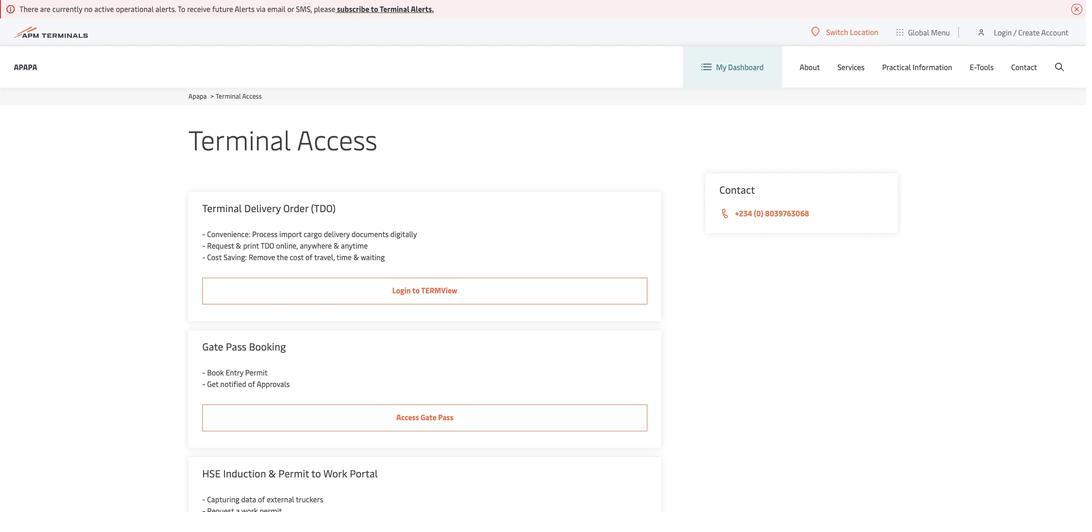 Task type: vqa. For each thing, say whether or not it's contained in the screenshot.
primary within APM Terminals does not recognized primary and "sub" class.  APM Terminals system is set up to verify placards present or not present.  If a placard needs to be displayed, that class of HAZ must be entered in the booking and on the container pre-advise.
no



Task type: locate. For each thing, give the bounding box(es) containing it.
2 - from the top
[[202, 241, 205, 251]]

data
[[241, 495, 256, 505]]

my dashboard
[[716, 62, 764, 72]]

0 horizontal spatial gate
[[202, 340, 223, 354]]

terminal
[[380, 4, 410, 14], [216, 92, 241, 101], [188, 121, 291, 158], [202, 201, 242, 215]]

of right notified
[[248, 379, 255, 389]]

login for login to termview
[[392, 285, 411, 296]]

alerts.
[[411, 4, 434, 14]]

information
[[913, 62, 953, 72]]

- left book
[[202, 368, 205, 378]]

login
[[994, 27, 1012, 37], [392, 285, 411, 296]]

anywhere
[[300, 241, 332, 251]]

please
[[314, 4, 335, 14]]

to left termview
[[412, 285, 420, 296]]

convenience:
[[207, 229, 250, 239]]

(0)
[[754, 208, 764, 219]]

0 vertical spatial pass
[[226, 340, 247, 354]]

1 vertical spatial access
[[297, 121, 378, 158]]

login left /
[[994, 27, 1012, 37]]

receive
[[187, 4, 210, 14]]

- capturing data of external truckers
[[202, 495, 323, 505]]

gate pass booking
[[202, 340, 286, 354]]

sms,
[[296, 4, 312, 14]]

access gate pass link
[[202, 405, 648, 432]]

0 horizontal spatial access
[[242, 92, 262, 101]]

1 vertical spatial pass
[[438, 413, 454, 423]]

- left 'convenience:'
[[202, 229, 205, 239]]

0 horizontal spatial permit
[[245, 368, 268, 378]]

global menu button
[[888, 18, 960, 46]]

2 horizontal spatial access
[[396, 413, 419, 423]]

import
[[280, 229, 302, 239]]

2 horizontal spatial of
[[306, 252, 313, 262]]

to left work
[[311, 467, 321, 481]]

digitally
[[391, 229, 417, 239]]

1 horizontal spatial gate
[[421, 413, 437, 423]]

2 vertical spatial access
[[396, 413, 419, 423]]

are
[[40, 4, 51, 14]]

process
[[252, 229, 278, 239]]

4 - from the top
[[202, 368, 205, 378]]

0 horizontal spatial apapa
[[14, 62, 37, 72]]

active
[[94, 4, 114, 14]]

or
[[287, 4, 294, 14]]

access
[[242, 92, 262, 101], [297, 121, 378, 158], [396, 413, 419, 423]]

3 - from the top
[[202, 252, 205, 262]]

gate
[[202, 340, 223, 354], [421, 413, 437, 423]]

account
[[1042, 27, 1069, 37]]

pass
[[226, 340, 247, 354], [438, 413, 454, 423]]

cost
[[207, 252, 222, 262]]

1 horizontal spatial contact
[[1012, 62, 1038, 72]]

entry
[[226, 368, 244, 378]]

about button
[[800, 46, 820, 88]]

of
[[306, 252, 313, 262], [248, 379, 255, 389], [258, 495, 265, 505]]

- left cost
[[202, 252, 205, 262]]

permit inside - book entry permit - get notified of approvals
[[245, 368, 268, 378]]

&
[[236, 241, 241, 251], [334, 241, 339, 251], [354, 252, 359, 262], [269, 467, 276, 481]]

- left "capturing"
[[202, 495, 205, 505]]

0 vertical spatial to
[[371, 4, 378, 14]]

my
[[716, 62, 727, 72]]

contact down login / create account link
[[1012, 62, 1038, 72]]

1 horizontal spatial pass
[[438, 413, 454, 423]]

0 horizontal spatial pass
[[226, 340, 247, 354]]

terminal down apapa > terminal access
[[188, 121, 291, 158]]

contact up +234 at top right
[[720, 183, 755, 197]]

permit up the approvals
[[245, 368, 268, 378]]

2 horizontal spatial to
[[412, 285, 420, 296]]

truckers
[[296, 495, 323, 505]]

terminal access
[[188, 121, 378, 158]]

hse induction & permit to work portal
[[202, 467, 378, 481]]

1 vertical spatial login
[[392, 285, 411, 296]]

5 - from the top
[[202, 379, 205, 389]]

0 horizontal spatial login
[[392, 285, 411, 296]]

booking
[[249, 340, 286, 354]]

apapa
[[14, 62, 37, 72], [188, 92, 207, 101]]

terminal left the alerts.
[[380, 4, 410, 14]]

login left termview
[[392, 285, 411, 296]]

1 vertical spatial of
[[248, 379, 255, 389]]

e-
[[970, 62, 977, 72]]

permit up external
[[279, 467, 309, 481]]

global
[[908, 27, 930, 37]]

0 horizontal spatial contact
[[720, 183, 755, 197]]

0 horizontal spatial to
[[311, 467, 321, 481]]

1 vertical spatial apapa
[[188, 92, 207, 101]]

0 vertical spatial apapa link
[[14, 61, 37, 73]]

1 horizontal spatial of
[[258, 495, 265, 505]]

0 vertical spatial contact
[[1012, 62, 1038, 72]]

1 vertical spatial to
[[412, 285, 420, 296]]

- left "request"
[[202, 241, 205, 251]]

0 vertical spatial of
[[306, 252, 313, 262]]

of inside - convenience: process import cargo delivery documents digitally - request & print tdo online, anywhere & anytime - cost saving: remove the cost of travel, time & waiting
[[306, 252, 313, 262]]

- book entry permit - get notified of approvals
[[202, 368, 290, 389]]

of right cost
[[306, 252, 313, 262]]

future
[[212, 4, 233, 14]]

/
[[1014, 27, 1017, 37]]

login / create account
[[994, 27, 1069, 37]]

0 vertical spatial login
[[994, 27, 1012, 37]]

permit
[[245, 368, 268, 378], [279, 467, 309, 481]]

terminal up 'convenience:'
[[202, 201, 242, 215]]

saving:
[[224, 252, 247, 262]]

1 vertical spatial permit
[[279, 467, 309, 481]]

print
[[243, 241, 259, 251]]

cost
[[290, 252, 304, 262]]

the
[[277, 252, 288, 262]]

0 horizontal spatial apapa link
[[14, 61, 37, 73]]

there
[[19, 4, 38, 14]]

close alert image
[[1072, 4, 1083, 15]]

1 horizontal spatial login
[[994, 27, 1012, 37]]

termview
[[421, 285, 458, 296]]

to right subscribe
[[371, 4, 378, 14]]

1 horizontal spatial permit
[[279, 467, 309, 481]]

1 vertical spatial gate
[[421, 413, 437, 423]]

apapa link
[[14, 61, 37, 73], [188, 92, 207, 101]]

- left get
[[202, 379, 205, 389]]

2 vertical spatial of
[[258, 495, 265, 505]]

0 vertical spatial apapa
[[14, 62, 37, 72]]

1 horizontal spatial apapa link
[[188, 92, 207, 101]]

1 horizontal spatial apapa
[[188, 92, 207, 101]]

1 horizontal spatial to
[[371, 4, 378, 14]]

about
[[800, 62, 820, 72]]

1 vertical spatial contact
[[720, 183, 755, 197]]

& up saving:
[[236, 241, 241, 251]]

there are currently no active operational alerts. to receive future alerts via email or sms, please subscribe to terminal alerts.
[[19, 4, 434, 14]]

delivery
[[244, 201, 281, 215]]

induction
[[223, 467, 266, 481]]

0 vertical spatial permit
[[245, 368, 268, 378]]

of right data
[[258, 495, 265, 505]]

0 horizontal spatial of
[[248, 379, 255, 389]]

terminal right > at left top
[[216, 92, 241, 101]]



Task type: describe. For each thing, give the bounding box(es) containing it.
& up external
[[269, 467, 276, 481]]

travel,
[[314, 252, 335, 262]]

access gate pass
[[396, 413, 454, 423]]

to
[[178, 4, 185, 14]]

email
[[267, 4, 286, 14]]

menu
[[931, 27, 950, 37]]

apapa > terminal access
[[188, 92, 262, 101]]

8039763068
[[765, 208, 810, 219]]

practical information button
[[883, 46, 953, 88]]

switch location
[[827, 27, 879, 37]]

external
[[267, 495, 294, 505]]

2 vertical spatial to
[[311, 467, 321, 481]]

practical information
[[883, 62, 953, 72]]

+234 (0) 8039763068 link
[[720, 208, 884, 220]]

capturing
[[207, 495, 240, 505]]

approvals
[[257, 379, 290, 389]]

tdo
[[261, 241, 274, 251]]

via
[[256, 4, 266, 14]]

order
[[283, 201, 309, 215]]

request
[[207, 241, 234, 251]]

documents
[[352, 229, 389, 239]]

1 horizontal spatial access
[[297, 121, 378, 158]]

(tdo)
[[311, 201, 336, 215]]

remove
[[249, 252, 275, 262]]

cargo
[[304, 229, 322, 239]]

tools
[[977, 62, 994, 72]]

of inside - book entry permit - get notified of approvals
[[248, 379, 255, 389]]

currently
[[52, 4, 82, 14]]

portal
[[350, 467, 378, 481]]

global menu
[[908, 27, 950, 37]]

0 vertical spatial access
[[242, 92, 262, 101]]

>
[[211, 92, 214, 101]]

permit for &
[[279, 467, 309, 481]]

e-tools
[[970, 62, 994, 72]]

dashboard
[[728, 62, 764, 72]]

apapa for apapa
[[14, 62, 37, 72]]

subscribe to terminal alerts. link
[[335, 4, 434, 14]]

e-tools button
[[970, 46, 994, 88]]

time
[[337, 252, 352, 262]]

switch location button
[[812, 27, 879, 37]]

- convenience: process import cargo delivery documents digitally - request & print tdo online, anywhere & anytime - cost saving: remove the cost of travel, time & waiting
[[202, 229, 417, 262]]

services button
[[838, 46, 865, 88]]

create
[[1019, 27, 1040, 37]]

work
[[323, 467, 347, 481]]

+234 (0) 8039763068
[[735, 208, 810, 219]]

& down "anytime"
[[354, 252, 359, 262]]

login to termview link
[[202, 278, 648, 305]]

0 vertical spatial gate
[[202, 340, 223, 354]]

+234
[[735, 208, 753, 219]]

get
[[207, 379, 219, 389]]

1 vertical spatial apapa link
[[188, 92, 207, 101]]

login for login / create account
[[994, 27, 1012, 37]]

services
[[838, 62, 865, 72]]

operational
[[116, 4, 154, 14]]

subscribe
[[337, 4, 369, 14]]

online,
[[276, 241, 298, 251]]

anytime
[[341, 241, 368, 251]]

1 - from the top
[[202, 229, 205, 239]]

no
[[84, 4, 93, 14]]

permit for entry
[[245, 368, 268, 378]]

contact button
[[1012, 46, 1038, 88]]

switch
[[827, 27, 849, 37]]

book
[[207, 368, 224, 378]]

& down delivery
[[334, 241, 339, 251]]

delivery
[[324, 229, 350, 239]]

alerts
[[235, 4, 255, 14]]

my dashboard button
[[702, 46, 764, 88]]

waiting
[[361, 252, 385, 262]]

practical
[[883, 62, 911, 72]]

apapa for apapa > terminal access
[[188, 92, 207, 101]]

login / create account link
[[977, 18, 1069, 46]]

alerts.
[[156, 4, 176, 14]]

hse
[[202, 467, 221, 481]]

terminal delivery order (tdo)
[[202, 201, 336, 215]]

login to termview
[[392, 285, 458, 296]]

notified
[[220, 379, 246, 389]]

location
[[850, 27, 879, 37]]

6 - from the top
[[202, 495, 205, 505]]



